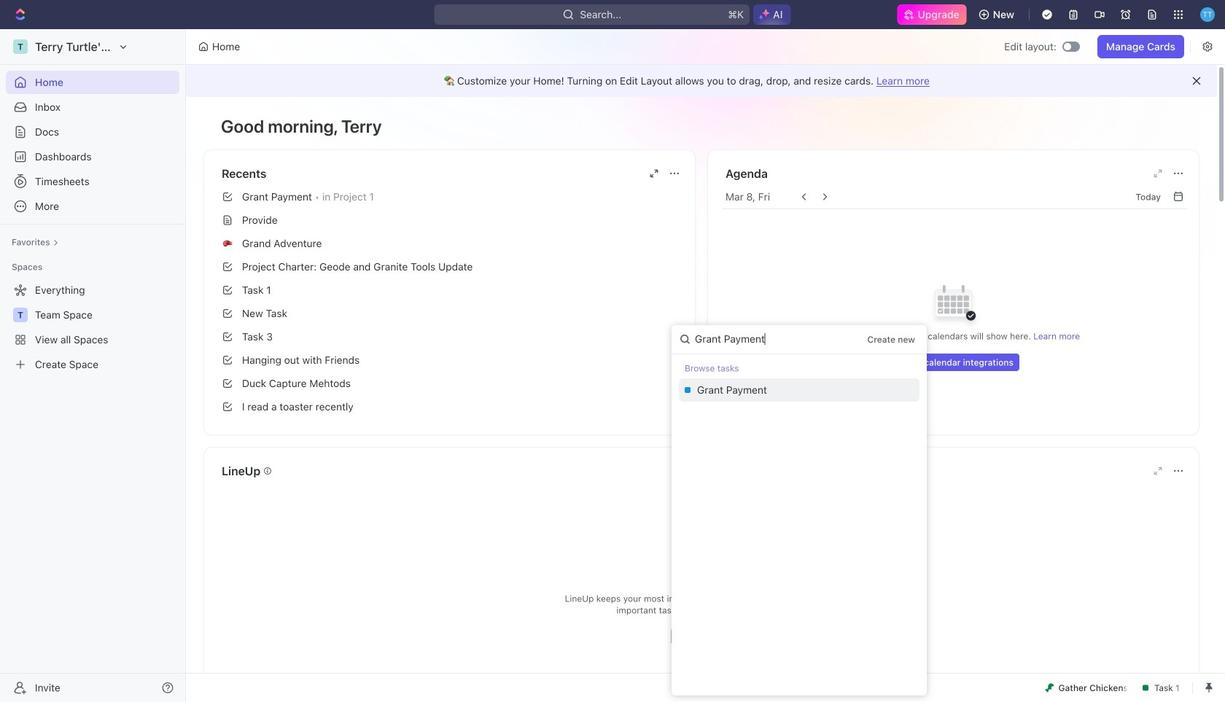 Task type: locate. For each thing, give the bounding box(es) containing it.
tree
[[6, 279, 179, 376]]

alert
[[186, 65, 1217, 97]]



Task type: vqa. For each thing, say whether or not it's contained in the screenshot.
'Search For Task (Or Subtask) Name, Id, Or Url' text field at the right
yes



Task type: describe. For each thing, give the bounding box(es) containing it.
drumstick bite image
[[1045, 684, 1054, 692]]

tree inside sidebar navigation
[[6, 279, 179, 376]]

sidebar navigation
[[0, 29, 186, 702]]

Search for task (or subtask) name, ID, or URL text field
[[672, 325, 862, 354]]



